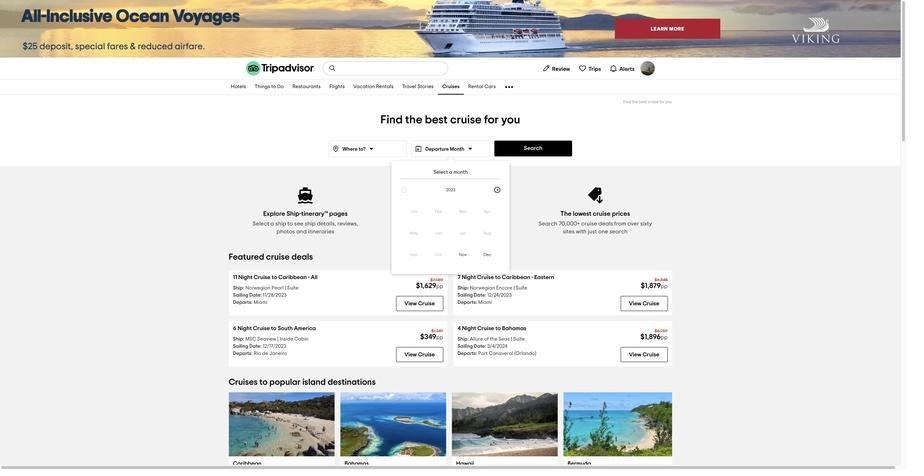 Task type: describe. For each thing, give the bounding box(es) containing it.
departs: inside ship : norwegian encore | suite sailing date: 12/24/2023 departs: miami
[[458, 300, 477, 305]]

bermuda link
[[568, 461, 591, 467]]

ship for $349
[[233, 337, 243, 342]]

cruise down $349
[[418, 352, 435, 358]]

cars
[[485, 84, 496, 89]]

with inside write cruise reviews share your opinion with our travel community
[[443, 221, 453, 227]]

of
[[484, 337, 489, 342]]

community
[[481, 221, 509, 227]]

caribbean for $1,629
[[278, 275, 307, 280]]

to left do
[[271, 84, 276, 89]]

popular
[[270, 378, 301, 387]]

sites
[[563, 229, 575, 235]]

month
[[454, 170, 468, 175]]

cruise up of
[[478, 326, 494, 332]]

suite inside ship : allure of the seas | suite sailing date: 3/4/2024 departs: port canaveral (orlando)
[[513, 337, 525, 342]]

ship : norwegian pearl | suite sailing date: 11/28/2023 departs: miami
[[233, 286, 299, 305]]

vacation rentals
[[354, 84, 394, 89]]

cruise down $1,629
[[418, 301, 435, 307]]

see
[[294, 221, 304, 227]]

cruises link
[[438, 80, 464, 95]]

0 horizontal spatial for
[[484, 114, 499, 126]]

cruises for cruises to popular island destinations
[[229, 378, 258, 387]]

reviews
[[458, 211, 479, 217]]

: for $1,896
[[468, 337, 469, 342]]

4
[[458, 326, 461, 332]]

over
[[628, 221, 639, 227]]

norwegian for $1,879
[[470, 286, 495, 291]]

hawaii link
[[456, 461, 474, 467]]

pearl
[[272, 286, 284, 291]]

your
[[408, 221, 420, 227]]

11
[[233, 275, 237, 280]]

photos
[[277, 229, 295, 235]]

featured cruise deals
[[229, 253, 313, 262]]

featured
[[229, 253, 264, 262]]

restaurants
[[293, 84, 321, 89]]

7
[[458, 275, 461, 280]]

pp for $349
[[437, 335, 443, 341]]

seas
[[499, 337, 510, 342]]

view for $1,896
[[629, 352, 642, 358]]

rentals
[[376, 84, 394, 89]]

$6,848 $1,879 pp
[[641, 278, 668, 290]]

11/28/2023
[[263, 293, 287, 298]]

departure month
[[426, 147, 465, 152]]

the lowest cruise prices search 70,000+ cruise deals from over sixty sites with just one search
[[539, 211, 652, 235]]

apr
[[484, 210, 491, 214]]

one
[[598, 229, 609, 235]]

| for $1,879
[[514, 286, 515, 291]]

cruise up just
[[581, 221, 597, 227]]

vacation
[[354, 84, 375, 89]]

stories
[[418, 84, 434, 89]]

0 vertical spatial bahamas
[[502, 326, 527, 332]]

opinion
[[421, 221, 441, 227]]

encore
[[496, 286, 513, 291]]

7 night cruise to caribbean - eastern
[[458, 275, 554, 280]]

island
[[303, 378, 326, 387]]

1 horizontal spatial a
[[449, 170, 453, 175]]

and
[[296, 229, 307, 235]]

sailing inside ship : allure of the seas | suite sailing date: 3/4/2024 departs: port canaveral (orlando)
[[458, 344, 473, 349]]

night for $349
[[238, 326, 252, 332]]

travel stories
[[402, 84, 434, 89]]

reviews,
[[338, 221, 358, 227]]

nov
[[459, 253, 467, 257]]

departs: inside ship : allure of the seas | suite sailing date: 3/4/2024 departs: port canaveral (orlando)
[[458, 351, 477, 356]]

suite for $1,629
[[287, 286, 299, 291]]

from
[[615, 221, 626, 227]]

ship : norwegian encore | suite sailing date: 12/24/2023 departs: miami
[[458, 286, 528, 305]]

mar
[[459, 210, 467, 214]]

1 vertical spatial find
[[381, 114, 403, 126]]

departs: inside ship : norwegian pearl | suite sailing date: 11/28/2023 departs: miami
[[233, 300, 253, 305]]

cruise down "$1,896"
[[643, 352, 660, 358]]

may
[[410, 231, 418, 235]]

cruise up ship : norwegian encore | suite sailing date: 12/24/2023 departs: miami
[[477, 275, 494, 280]]

| for $349
[[277, 337, 279, 342]]

$6,759
[[655, 329, 668, 333]]

flights
[[330, 84, 345, 89]]

11 night cruise to caribbean - all
[[233, 275, 318, 280]]

$6,848
[[655, 278, 668, 282]]

1 vertical spatial the
[[405, 114, 423, 126]]

miami for $1,629
[[254, 300, 267, 305]]

70,000+
[[559, 221, 580, 227]]

cruise up seaview
[[253, 326, 270, 332]]

$7,089
[[431, 278, 443, 282]]

0 vertical spatial find the best cruise for you
[[624, 100, 672, 104]]

dec
[[484, 253, 492, 257]]

all
[[311, 275, 318, 280]]

port
[[478, 351, 488, 356]]

bermuda
[[568, 461, 591, 467]]

0 vertical spatial find
[[624, 100, 631, 104]]

jan
[[410, 210, 418, 214]]

1 vertical spatial find the best cruise for you
[[381, 114, 520, 126]]

explore ship‑tinerary™ pages select a ship to see ship details, reviews, photos and itineraries
[[253, 211, 358, 235]]

to inside explore ship‑tinerary™ pages select a ship to see ship details, reviews, photos and itineraries
[[288, 221, 293, 227]]

: for $1,629
[[243, 286, 244, 291]]

1 horizontal spatial for
[[660, 100, 665, 104]]

de
[[262, 351, 268, 356]]

2 horizontal spatial the
[[632, 100, 638, 104]]

cruise up 11 night cruise to caribbean - all
[[266, 253, 290, 262]]

itineraries
[[308, 229, 334, 235]]

12/24/2023
[[488, 293, 512, 298]]

norwegian for $1,629
[[245, 286, 271, 291]]

profile picture image
[[641, 61, 655, 76]]

to?
[[359, 147, 366, 152]]

night for $1,629
[[238, 275, 253, 280]]

rental
[[468, 84, 484, 89]]

share
[[392, 221, 407, 227]]

jun
[[435, 231, 442, 235]]

3/4/2024
[[488, 344, 508, 349]]

where to?
[[343, 147, 366, 152]]

: for $349
[[243, 337, 244, 342]]

| for $1,629
[[285, 286, 286, 291]]

4 night cruise to bahamas
[[458, 326, 527, 332]]

$1,249 $349 pp
[[420, 329, 443, 341]]

south
[[278, 326, 293, 332]]

cruises for cruises
[[443, 84, 460, 89]]

date: inside ship : allure of the seas | suite sailing date: 3/4/2024 departs: port canaveral (orlando)
[[474, 344, 486, 349]]

sep
[[410, 253, 418, 257]]

lowest
[[573, 211, 592, 217]]

allure
[[470, 337, 483, 342]]

search
[[610, 229, 628, 235]]

$349
[[420, 334, 437, 341]]



Task type: vqa. For each thing, say whether or not it's contained in the screenshot.


Task type: locate. For each thing, give the bounding box(es) containing it.
suite right pearl
[[287, 286, 299, 291]]

0 vertical spatial select
[[434, 170, 448, 175]]

night right 11
[[238, 275, 253, 280]]

1 horizontal spatial best
[[639, 100, 647, 104]]

cruise up one
[[593, 211, 611, 217]]

cruises to popular island destinations
[[229, 378, 376, 387]]

1 horizontal spatial select
[[434, 170, 448, 175]]

0 horizontal spatial a
[[271, 221, 274, 227]]

1 miami from the left
[[254, 300, 267, 305]]

| up 12/17/2023
[[277, 337, 279, 342]]

hotels link
[[227, 80, 250, 95]]

pp inside $7,089 $1,629 pp
[[437, 284, 443, 289]]

tripadvisor image
[[246, 61, 314, 76]]

aug
[[484, 231, 492, 235]]

pp
[[437, 284, 443, 289], [661, 284, 668, 289], [437, 335, 443, 341], [661, 335, 668, 341]]

: inside ship : norwegian pearl | suite sailing date: 11/28/2023 departs: miami
[[243, 286, 244, 291]]

1 horizontal spatial miami
[[478, 300, 492, 305]]

|
[[285, 286, 286, 291], [514, 286, 515, 291], [277, 337, 279, 342], [511, 337, 512, 342]]

suite
[[287, 286, 299, 291], [516, 286, 528, 291], [513, 337, 525, 342]]

2023
[[446, 188, 456, 192]]

0 vertical spatial best
[[639, 100, 647, 104]]

night for $1,896
[[462, 326, 476, 332]]

1 vertical spatial for
[[484, 114, 499, 126]]

pp down $6,759
[[661, 335, 668, 341]]

view cruise
[[405, 301, 435, 307], [629, 301, 660, 307], [405, 352, 435, 358], [629, 352, 660, 358]]

seaview
[[257, 337, 276, 342]]

the right of
[[490, 337, 498, 342]]

ship down 11
[[233, 286, 243, 291]]

ship down 4
[[458, 337, 468, 342]]

with left just
[[576, 229, 587, 235]]

norwegian inside ship : norwegian encore | suite sailing date: 12/24/2023 departs: miami
[[470, 286, 495, 291]]

the
[[561, 211, 572, 217]]

- for $1,629
[[308, 275, 310, 280]]

with inside the lowest cruise prices search 70,000+ cruise deals from over sixty sites with just one search
[[576, 229, 587, 235]]

norwegian
[[245, 286, 271, 291], [470, 286, 495, 291]]

select
[[434, 170, 448, 175], [253, 221, 269, 227]]

0 horizontal spatial the
[[405, 114, 423, 126]]

pp down '$6,848'
[[661, 284, 668, 289]]

pp inside the $1,249 $349 pp
[[437, 335, 443, 341]]

1 horizontal spatial caribbean
[[278, 275, 307, 280]]

sailing down the 'msc'
[[233, 344, 248, 349]]

ship up photos
[[275, 221, 286, 227]]

| inside 'ship : msc seaview | inside cabin sailing date: 12/17/2023 departs: rio de janeiro'
[[277, 337, 279, 342]]

month
[[450, 147, 465, 152]]

0 vertical spatial the
[[632, 100, 638, 104]]

to left south
[[271, 326, 277, 332]]

rental cars link
[[464, 80, 500, 95]]

view cruise for $1,879
[[629, 301, 660, 307]]

ship for $1,896
[[458, 337, 468, 342]]

eastern
[[535, 275, 554, 280]]

departure
[[426, 147, 449, 152]]

select down explore
[[253, 221, 269, 227]]

pp down the $1,249
[[437, 335, 443, 341]]

travel
[[465, 221, 480, 227]]

best
[[639, 100, 647, 104], [425, 114, 448, 126]]

night right 4
[[462, 326, 476, 332]]

miami inside ship : norwegian pearl | suite sailing date: 11/28/2023 departs: miami
[[254, 300, 267, 305]]

norwegian up "11/28/2023"
[[245, 286, 271, 291]]

best down the profile picture
[[639, 100, 647, 104]]

a down explore
[[271, 221, 274, 227]]

with left our
[[443, 221, 453, 227]]

canaveral
[[489, 351, 513, 356]]

janeiro
[[269, 351, 287, 356]]

0 vertical spatial cruises
[[443, 84, 460, 89]]

things to do
[[255, 84, 284, 89]]

$1,629
[[416, 283, 437, 290]]

review
[[552, 66, 570, 72]]

date: inside 'ship : msc seaview | inside cabin sailing date: 12/17/2023 departs: rio de janeiro'
[[249, 344, 262, 349]]

sailing down 'allure'
[[458, 344, 473, 349]]

departs: left the port
[[458, 351, 477, 356]]

find the best cruise for you up departure month
[[381, 114, 520, 126]]

cruise up month
[[450, 114, 482, 126]]

write cruise reviews share your opinion with our travel community
[[392, 211, 509, 227]]

departs: down 7
[[458, 300, 477, 305]]

advertisement region
[[0, 0, 901, 58]]

0 horizontal spatial with
[[443, 221, 453, 227]]

find down rentals on the left of page
[[381, 114, 403, 126]]

cruise up ship : norwegian pearl | suite sailing date: 11/28/2023 departs: miami
[[254, 275, 271, 280]]

view for $1,629
[[405, 301, 417, 307]]

0 vertical spatial for
[[660, 100, 665, 104]]

sailing inside 'ship : msc seaview | inside cabin sailing date: 12/17/2023 departs: rio de janeiro'
[[233, 344, 248, 349]]

sailing inside ship : norwegian encore | suite sailing date: 12/24/2023 departs: miami
[[458, 293, 473, 298]]

1 vertical spatial you
[[501, 114, 520, 126]]

cruises left rental
[[443, 84, 460, 89]]

1 horizontal spatial you
[[666, 100, 672, 104]]

view cruise down $1,879 at the bottom of page
[[629, 301, 660, 307]]

0 horizontal spatial miami
[[254, 300, 267, 305]]

0 vertical spatial with
[[443, 221, 453, 227]]

1 horizontal spatial the
[[490, 337, 498, 342]]

ship : msc seaview | inside cabin sailing date: 12/17/2023 departs: rio de janeiro
[[233, 337, 309, 356]]

sixty
[[641, 221, 652, 227]]

pp for $1,629
[[437, 284, 443, 289]]

cruise up our
[[439, 211, 456, 217]]

norwegian up 12/24/2023
[[470, 286, 495, 291]]

- left 'eastern'
[[532, 275, 533, 280]]

1 horizontal spatial bahamas
[[502, 326, 527, 332]]

0 vertical spatial search
[[524, 145, 543, 151]]

2 norwegian from the left
[[470, 286, 495, 291]]

1 horizontal spatial deals
[[599, 221, 613, 227]]

find the best cruise for you down the profile picture
[[624, 100, 672, 104]]

sailing inside ship : norwegian pearl | suite sailing date: 11/28/2023 departs: miami
[[233, 293, 248, 298]]

things
[[255, 84, 270, 89]]

1 horizontal spatial find the best cruise for you
[[624, 100, 672, 104]]

deals inside the lowest cruise prices search 70,000+ cruise deals from over sixty sites with just one search
[[599, 221, 613, 227]]

caribbean
[[278, 275, 307, 280], [502, 275, 530, 280], [233, 461, 262, 467]]

1 ship from the left
[[275, 221, 286, 227]]

: inside ship : norwegian encore | suite sailing date: 12/24/2023 departs: miami
[[468, 286, 469, 291]]

1 horizontal spatial cruises
[[443, 84, 460, 89]]

just
[[588, 229, 597, 235]]

sailing down 11
[[233, 293, 248, 298]]

suite right seas
[[513, 337, 525, 342]]

night right 7
[[462, 275, 476, 280]]

the down travel stories link at the left of the page
[[405, 114, 423, 126]]

ship down 6
[[233, 337, 243, 342]]

date: left "11/28/2023"
[[249, 293, 262, 298]]

0 horizontal spatial find the best cruise for you
[[381, 114, 520, 126]]

view for $349
[[405, 352, 417, 358]]

write
[[422, 211, 437, 217]]

jul
[[460, 231, 466, 235]]

travel stories link
[[398, 80, 438, 95]]

1 vertical spatial bahamas
[[345, 461, 369, 467]]

departs:
[[233, 300, 253, 305], [458, 300, 477, 305], [233, 351, 253, 356], [458, 351, 477, 356]]

night for $1,879
[[462, 275, 476, 280]]

: for $1,879
[[468, 286, 469, 291]]

ship : allure of the seas | suite sailing date: 3/4/2024 departs: port canaveral (orlando)
[[458, 337, 536, 356]]

0 horizontal spatial bahamas
[[345, 461, 369, 467]]

restaurants link
[[288, 80, 325, 95]]

date: up rio
[[249, 344, 262, 349]]

rio
[[254, 351, 261, 356]]

view cruise down $1,629
[[405, 301, 435, 307]]

sailing down 7
[[458, 293, 473, 298]]

-
[[308, 275, 310, 280], [532, 275, 533, 280]]

find down alerts
[[624, 100, 631, 104]]

departs: left rio
[[233, 351, 253, 356]]

ship inside ship : norwegian pearl | suite sailing date: 11/28/2023 departs: miami
[[233, 286, 243, 291]]

cabin
[[295, 337, 309, 342]]

6 night cruise to south america
[[233, 326, 316, 332]]

date: inside ship : norwegian pearl | suite sailing date: 11/28/2023 departs: miami
[[249, 293, 262, 298]]

view cruise for $1,629
[[405, 301, 435, 307]]

pp inside $6,848 $1,879 pp
[[661, 284, 668, 289]]

12/17/2023
[[263, 344, 286, 349]]

best up departure at top
[[425, 114, 448, 126]]

1 horizontal spatial find
[[624, 100, 631, 104]]

date: inside ship : norwegian encore | suite sailing date: 12/24/2023 departs: miami
[[474, 293, 486, 298]]

| inside ship : allure of the seas | suite sailing date: 3/4/2024 departs: port canaveral (orlando)
[[511, 337, 512, 342]]

ship down the 'ship‑tinerary™' on the top left
[[305, 221, 316, 227]]

view cruise for $349
[[405, 352, 435, 358]]

america
[[294, 326, 316, 332]]

1 horizontal spatial with
[[576, 229, 587, 235]]

6
[[233, 326, 236, 332]]

suite inside ship : norwegian encore | suite sailing date: 12/24/2023 departs: miami
[[516, 286, 528, 291]]

pp for $1,896
[[661, 335, 668, 341]]

inside
[[280, 337, 293, 342]]

1 horizontal spatial ship
[[305, 221, 316, 227]]

: inside 'ship : msc seaview | inside cabin sailing date: 12/17/2023 departs: rio de janeiro'
[[243, 337, 244, 342]]

things to do link
[[250, 80, 288, 95]]

ship down 7
[[458, 286, 468, 291]]

suite inside ship : norwegian pearl | suite sailing date: 11/28/2023 departs: miami
[[287, 286, 299, 291]]

ship for $1,879
[[458, 286, 468, 291]]

0 horizontal spatial find
[[381, 114, 403, 126]]

night
[[238, 275, 253, 280], [462, 275, 476, 280], [238, 326, 252, 332], [462, 326, 476, 332]]

to up seas
[[496, 326, 501, 332]]

to up encore
[[495, 275, 501, 280]]

alerts link
[[607, 61, 638, 76]]

view for $1,879
[[629, 301, 642, 307]]

trips
[[589, 66, 601, 72]]

1 - from the left
[[308, 275, 310, 280]]

date: left 12/24/2023
[[474, 293, 486, 298]]

1 vertical spatial deals
[[292, 253, 313, 262]]

miami down "11/28/2023"
[[254, 300, 267, 305]]

2 - from the left
[[532, 275, 533, 280]]

0 horizontal spatial best
[[425, 114, 448, 126]]

1 vertical spatial a
[[271, 221, 274, 227]]

0 horizontal spatial you
[[501, 114, 520, 126]]

cruise inside write cruise reviews share your opinion with our travel community
[[439, 211, 456, 217]]

ship inside ship : norwegian encore | suite sailing date: 12/24/2023 departs: miami
[[458, 286, 468, 291]]

1 vertical spatial best
[[425, 114, 448, 126]]

1 vertical spatial select
[[253, 221, 269, 227]]

select inside explore ship‑tinerary™ pages select a ship to see ship details, reviews, photos and itineraries
[[253, 221, 269, 227]]

departs: inside 'ship : msc seaview | inside cabin sailing date: 12/17/2023 departs: rio de janeiro'
[[233, 351, 253, 356]]

suite right encore
[[516, 286, 528, 291]]

ship inside 'ship : msc seaview | inside cabin sailing date: 12/17/2023 departs: rio de janeiro'
[[233, 337, 243, 342]]

$7,089 $1,629 pp
[[416, 278, 443, 290]]

1 vertical spatial with
[[576, 229, 587, 235]]

night right 6
[[238, 326, 252, 332]]

you
[[666, 100, 672, 104], [501, 114, 520, 126]]

0 horizontal spatial cruises
[[229, 378, 258, 387]]

| right seas
[[511, 337, 512, 342]]

pp for $1,879
[[661, 284, 668, 289]]

rental cars
[[468, 84, 496, 89]]

destinations
[[328, 378, 376, 387]]

0 horizontal spatial ship
[[275, 221, 286, 227]]

cruise down the profile picture
[[648, 100, 659, 104]]

departs: down 11
[[233, 300, 253, 305]]

view cruise down $349
[[405, 352, 435, 358]]

the inside ship : allure of the seas | suite sailing date: 3/4/2024 departs: port canaveral (orlando)
[[490, 337, 498, 342]]

feb
[[435, 210, 442, 214]]

0 vertical spatial you
[[666, 100, 672, 104]]

0 vertical spatial a
[[449, 170, 453, 175]]

ship for $1,629
[[233, 286, 243, 291]]

the down alerts
[[632, 100, 638, 104]]

a left month
[[449, 170, 453, 175]]

flights link
[[325, 80, 349, 95]]

: inside ship : allure of the seas | suite sailing date: 3/4/2024 departs: port canaveral (orlando)
[[468, 337, 469, 342]]

ship inside ship : allure of the seas | suite sailing date: 3/4/2024 departs: port canaveral (orlando)
[[458, 337, 468, 342]]

| right encore
[[514, 286, 515, 291]]

:
[[243, 286, 244, 291], [468, 286, 469, 291], [243, 337, 244, 342], [468, 337, 469, 342]]

hotels
[[231, 84, 246, 89]]

norwegian inside ship : norwegian pearl | suite sailing date: 11/28/2023 departs: miami
[[245, 286, 271, 291]]

2 ship from the left
[[305, 221, 316, 227]]

cruise down $1,879 at the bottom of page
[[643, 301, 660, 307]]

search inside the lowest cruise prices search 70,000+ cruise deals from over sixty sites with just one search
[[539, 221, 558, 227]]

1 horizontal spatial norwegian
[[470, 286, 495, 291]]

to left see
[[288, 221, 293, 227]]

0 horizontal spatial select
[[253, 221, 269, 227]]

to up pearl
[[272, 275, 277, 280]]

pages
[[329, 211, 348, 217]]

$1,879
[[641, 283, 661, 290]]

(orlando)
[[515, 351, 536, 356]]

miami down 12/24/2023
[[478, 300, 492, 305]]

search
[[524, 145, 543, 151], [539, 221, 558, 227]]

deals up "all"
[[292, 253, 313, 262]]

| inside ship : norwegian encore | suite sailing date: 12/24/2023 departs: miami
[[514, 286, 515, 291]]

cruises down rio
[[229, 378, 258, 387]]

view cruise for $1,896
[[629, 352, 660, 358]]

deals up one
[[599, 221, 613, 227]]

0 horizontal spatial norwegian
[[245, 286, 271, 291]]

pp inside $6,759 $1,896 pp
[[661, 335, 668, 341]]

to left the popular at the left of page
[[260, 378, 268, 387]]

| inside ship : norwegian pearl | suite sailing date: 11/28/2023 departs: miami
[[285, 286, 286, 291]]

bahamas link
[[345, 461, 369, 467]]

1 vertical spatial search
[[539, 221, 558, 227]]

2 vertical spatial the
[[490, 337, 498, 342]]

msc
[[245, 337, 256, 342]]

miami inside ship : norwegian encore | suite sailing date: 12/24/2023 departs: miami
[[478, 300, 492, 305]]

1 vertical spatial cruises
[[229, 378, 258, 387]]

- for $1,879
[[532, 275, 533, 280]]

None search field
[[323, 62, 448, 75]]

0 vertical spatial deals
[[599, 221, 613, 227]]

search image
[[329, 65, 336, 72]]

1 norwegian from the left
[[245, 286, 271, 291]]

| right pearl
[[285, 286, 286, 291]]

0 horizontal spatial deals
[[292, 253, 313, 262]]

explore
[[263, 211, 285, 217]]

a inside explore ship‑tinerary™ pages select a ship to see ship details, reviews, photos and itineraries
[[271, 221, 274, 227]]

caribbean link
[[233, 461, 262, 467]]

date: up the port
[[474, 344, 486, 349]]

miami for $1,879
[[478, 300, 492, 305]]

2 horizontal spatial caribbean
[[502, 275, 530, 280]]

1 horizontal spatial -
[[532, 275, 533, 280]]

2 miami from the left
[[478, 300, 492, 305]]

details,
[[317, 221, 336, 227]]

0 horizontal spatial -
[[308, 275, 310, 280]]

select a month
[[434, 170, 468, 175]]

0 horizontal spatial caribbean
[[233, 461, 262, 467]]

select left month
[[434, 170, 448, 175]]

view cruise down "$1,896"
[[629, 352, 660, 358]]

caribbean for $1,879
[[502, 275, 530, 280]]

- left "all"
[[308, 275, 310, 280]]

suite for $1,879
[[516, 286, 528, 291]]

pp down $7,089
[[437, 284, 443, 289]]



